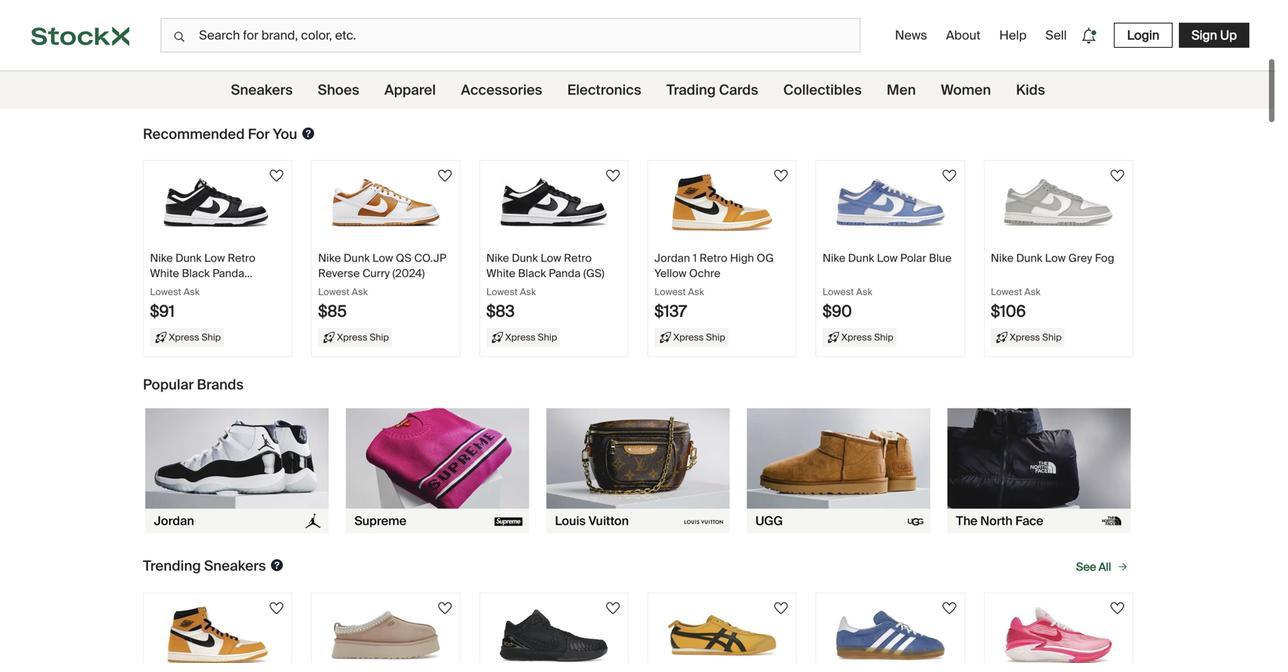 Task type: describe. For each thing, give the bounding box(es) containing it.
lowest ask $139
[[318, 33, 368, 68]]

sell link
[[1040, 21, 1074, 50]]

nike for nike dunk low retro white black panda (gs) lowest ask $83
[[487, 251, 509, 266]]

long
[[655, 13, 681, 27]]

yellow
[[655, 266, 687, 281]]

shoes link
[[318, 71, 360, 109]]

pink inside jacquemus le bambino long pale pink
[[708, 13, 729, 27]]

sale: for jacquemus le bambino long pale pink
[[679, 77, 700, 89]]

jacquemus le bambino long pale pink
[[655, 0, 779, 27]]

you
[[273, 125, 298, 143]]

login button
[[1115, 23, 1174, 48]]

slipper
[[203, 0, 239, 12]]

sale: for the north face women's nuptse short jacket fuchsia pink
[[342, 77, 364, 89]]

jordan.jpg image
[[145, 409, 329, 534]]

ask inside lowest ask $106
[[1025, 286, 1041, 298]]

about
[[947, 27, 981, 44]]

low left polar
[[878, 251, 898, 266]]

kids link
[[1017, 71, 1046, 109]]

nike for nike dunk low retro white black panda (women's)
[[150, 251, 173, 266]]

men
[[887, 81, 917, 99]]

jacquemus
[[655, 0, 715, 12]]

recommended for you
[[143, 125, 298, 143]]

polar
[[901, 251, 927, 266]]

trending sneakers image
[[269, 558, 285, 574]]

ochre
[[690, 266, 721, 281]]

nike dunk low qs co.jp reverse curry (2024) image
[[331, 174, 441, 232]]

xpress for $90
[[842, 331, 873, 344]]

(2021)
[[928, 0, 958, 12]]

recommended
[[143, 125, 245, 143]]

sale: for mcdonald's x kerwin frost mcnugget buddies figures set of 6
[[1016, 77, 1037, 89]]

stockx logo link
[[0, 0, 161, 71]]

up
[[1221, 27, 1238, 44]]

dunk up lowest ask $106
[[1017, 251, 1043, 266]]

6
[[1065, 28, 1071, 42]]

trending
[[143, 558, 201, 576]]

mcnugget
[[992, 13, 1045, 27]]

panda for (women's)
[[213, 266, 245, 281]]

s
[[551, 0, 558, 12]]

retro inside jordan 1 retro high og yellow ochre lowest ask $137
[[700, 251, 728, 266]]

lowest inside lowest ask $106
[[992, 286, 1023, 298]]

trading cards
[[667, 81, 759, 99]]

last for jacquemus le bambino long pale pink
[[658, 77, 677, 89]]

trading cards link
[[667, 71, 759, 109]]

nike kobe 4 protro gift of mamba image
[[499, 607, 609, 664]]

popular
[[143, 376, 194, 394]]

see all link
[[1072, 554, 1134, 581]]

last for the north face women's nuptse short jacket fuchsia pink
[[322, 77, 340, 89]]

popular brands
[[143, 376, 244, 394]]

apparel
[[385, 81, 436, 99]]

fog
[[1096, 251, 1115, 266]]

(women's) inside nike dunk low retro white black panda (women's)
[[150, 281, 202, 296]]

(gs) inside nike dunk low retro white black panda (gs) lowest ask $83
[[584, 266, 605, 281]]

mcdonald's x kerwin frost mcnugget buddies figures set of 6
[[992, 0, 1126, 42]]

ugg
[[150, 0, 175, 12]]

electronics link
[[568, 71, 642, 109]]

ask inside lowest ask $139
[[352, 33, 368, 45]]

electronics
[[568, 81, 642, 99]]

figures
[[992, 28, 1029, 42]]

xbox series s toaster 2 slice toaster  18083 (us plug) $55
[[487, 0, 607, 68]]

lowest inside nike dunk low retro white black panda (gs) lowest ask $83
[[487, 286, 518, 298]]

see all
[[1077, 560, 1112, 575]]

1
[[693, 251, 697, 266]]

$83
[[487, 302, 515, 322]]

lowest inside "nike dunk low unc (2021) (gs) lowest ask $107"
[[823, 33, 855, 45]]

trading
[[667, 81, 716, 99]]

co.jp
[[414, 251, 447, 266]]

$180
[[367, 77, 388, 89]]

$107
[[823, 48, 857, 68]]

high
[[731, 251, 755, 266]]

(us
[[589, 13, 607, 27]]

pale
[[683, 13, 705, 27]]

xpress for $106
[[1010, 331, 1041, 344]]

1 vertical spatial toaster
[[514, 13, 552, 27]]

$55 inside xbox series s toaster 2 slice toaster  18083 (us plug) $55
[[487, 48, 515, 68]]

$25
[[1040, 77, 1057, 89]]

nike zoom gt cut 2 hyper pink (women's) image
[[1004, 607, 1114, 664]]

grey
[[1069, 251, 1093, 266]]

collectibles
[[784, 81, 862, 99]]

brands
[[197, 376, 244, 394]]

sign up button
[[1180, 23, 1250, 48]]

last for mcdonald's x kerwin frost mcnugget buddies figures set of 6
[[995, 77, 1013, 89]]

retro for nike dunk low retro white black panda (gs) lowest ask $83
[[564, 251, 592, 266]]

lowest inside lowest ask $90
[[823, 286, 855, 298]]

x
[[1054, 0, 1060, 12]]

last sale: $180
[[322, 77, 388, 89]]

pink inside the north face women's nuptse short jacket fuchsia pink
[[361, 28, 382, 42]]

the
[[318, 0, 337, 12]]

news
[[896, 27, 928, 44]]

$375
[[703, 77, 725, 89]]

le
[[717, 0, 730, 12]]

ask inside nike dunk low retro white black panda (gs) lowest ask $83
[[520, 286, 536, 298]]

0 vertical spatial toaster
[[560, 0, 598, 12]]

18083
[[555, 13, 587, 27]]

accessories
[[461, 81, 543, 99]]

lowest ask $106
[[992, 286, 1041, 322]]

sign
[[1192, 27, 1218, 44]]

thenorthface.jpg image
[[948, 409, 1132, 534]]

xpress for $85
[[337, 331, 368, 344]]

nike dunk low retro white black panda (gs) lowest ask $83
[[487, 251, 605, 322]]

mcdonald's
[[992, 0, 1051, 12]]

(gs) inside "nike dunk low unc (2021) (gs) lowest ask $107"
[[823, 13, 844, 27]]

(women's) inside ugg tazz slipper sand (women's) lowest ask $130
[[150, 13, 202, 27]]

see
[[1077, 560, 1097, 575]]

sale: for nike dunk low unc (2021) (gs)
[[847, 77, 869, 89]]

xpress ship for $91
[[169, 331, 221, 344]]

accessories link
[[461, 71, 543, 109]]

dunk for (women's)
[[176, 251, 202, 266]]

sell
[[1046, 27, 1068, 44]]



Task type: locate. For each thing, give the bounding box(es) containing it.
retro for nike dunk low retro white black panda (women's)
[[228, 251, 256, 266]]

sale: left $180
[[342, 77, 364, 89]]

0 horizontal spatial $55
[[487, 48, 515, 68]]

low for (gs)
[[541, 251, 562, 266]]

collectibles link
[[784, 71, 862, 109]]

notification unread icon image
[[1079, 25, 1101, 47]]

5 ship from the left
[[875, 331, 894, 344]]

retro down nike dunk low retro white black panda (women's) image
[[228, 251, 256, 266]]

nike up lowest ask $106
[[992, 251, 1014, 266]]

1 black from the left
[[182, 266, 210, 281]]

dunk for ask
[[849, 0, 875, 12]]

sneakers up for
[[231, 81, 293, 99]]

nike inside "nike dunk low unc (2021) (gs) lowest ask $107"
[[823, 0, 846, 12]]

$106
[[992, 302, 1027, 322]]

xpress ship down $137
[[674, 331, 726, 344]]

xpress down $83
[[505, 331, 536, 344]]

sign up
[[1192, 27, 1238, 44]]

1 xpress from the left
[[169, 331, 199, 344]]

product category switcher element
[[0, 71, 1277, 109]]

$130
[[150, 48, 185, 68]]

follow image
[[267, 167, 286, 185], [941, 167, 959, 185], [772, 600, 791, 619], [941, 600, 959, 619]]

0 horizontal spatial (gs)
[[584, 266, 605, 281]]

1 horizontal spatial $55
[[535, 77, 552, 89]]

xpress ship for $85
[[337, 331, 389, 344]]

retro down nike dunk low retro white black panda (gs) 'image'
[[564, 251, 592, 266]]

1 white from the left
[[150, 266, 179, 281]]

white
[[150, 266, 179, 281], [487, 266, 516, 281]]

2 panda from the left
[[549, 266, 581, 281]]

1 vertical spatial pink
[[361, 28, 382, 42]]

sand
[[242, 0, 268, 12]]

6 xpress ship from the left
[[1010, 331, 1062, 344]]

lowest up $83
[[487, 286, 518, 298]]

supreme.jpg image
[[346, 409, 530, 534]]

2 black from the left
[[519, 266, 547, 281]]

sneakers inside product category switcher element
[[231, 81, 293, 99]]

xpress down $137
[[674, 331, 704, 344]]

6 ship from the left
[[1043, 331, 1062, 344]]

men link
[[887, 71, 917, 109]]

xpress ship down lowest ask $90
[[842, 331, 894, 344]]

5 sale: from the left
[[1016, 77, 1037, 89]]

3 sale: from the left
[[679, 77, 700, 89]]

black
[[182, 266, 210, 281], [519, 266, 547, 281]]

lowest down yellow
[[655, 286, 686, 298]]

low for ask
[[878, 0, 898, 12]]

ugg tazz slipper sand (women's) image
[[331, 607, 441, 664]]

of
[[1052, 28, 1062, 42]]

ship for $137
[[706, 331, 726, 344]]

nike for nike dunk low polar blue
[[823, 251, 846, 266]]

ship
[[202, 331, 221, 344], [370, 331, 389, 344], [538, 331, 558, 344], [706, 331, 726, 344], [875, 331, 894, 344], [1043, 331, 1062, 344]]

apparel link
[[385, 71, 436, 109]]

(gs) up $107
[[823, 13, 844, 27]]

xpress down "$91"
[[169, 331, 199, 344]]

panda down nike dunk low retro white black panda (women's) image
[[213, 266, 245, 281]]

ship for $91
[[202, 331, 221, 344]]

$139
[[318, 48, 352, 68]]

Search... search field
[[161, 18, 861, 53]]

ask
[[184, 33, 200, 45], [352, 33, 368, 45], [857, 33, 873, 45], [1025, 33, 1041, 45], [184, 286, 200, 298], [352, 286, 368, 298], [520, 286, 536, 298], [689, 286, 705, 298], [857, 286, 873, 298], [1025, 286, 1041, 298]]

0 vertical spatial (women's)
[[150, 13, 202, 27]]

1 vertical spatial sneakers
[[204, 558, 266, 576]]

2
[[601, 0, 607, 12]]

0 horizontal spatial panda
[[213, 266, 245, 281]]

$90
[[823, 302, 853, 322]]

$110
[[872, 77, 891, 89]]

1 vertical spatial $55
[[535, 77, 552, 89]]

series
[[515, 0, 548, 12]]

nike dunk low polar blue
[[823, 251, 952, 266]]

xpress for $137
[[674, 331, 704, 344]]

xpress ship down '$85'
[[337, 331, 389, 344]]

1 sale: from the left
[[342, 77, 364, 89]]

dunk up lowest ask $90
[[849, 251, 875, 266]]

0 horizontal spatial white
[[150, 266, 179, 281]]

nike up reverse
[[318, 251, 341, 266]]

sale: left $110
[[847, 77, 869, 89]]

dunk left unc
[[849, 0, 875, 12]]

last sale: $25
[[995, 77, 1057, 89]]

last sale: $110
[[826, 77, 891, 89]]

toaster up the 18083
[[560, 0, 598, 12]]

nike
[[823, 0, 846, 12], [150, 251, 173, 266], [318, 251, 341, 266], [487, 251, 509, 266], [823, 251, 846, 266], [992, 251, 1014, 266]]

1 horizontal spatial retro
[[564, 251, 592, 266]]

black up the lowest ask $91 at the top left of the page
[[182, 266, 210, 281]]

2 xpress ship from the left
[[337, 331, 389, 344]]

nike dunk low retro white black panda (gs) image
[[499, 174, 609, 232]]

(women's) down "tazz"
[[150, 13, 202, 27]]

fuchsia
[[318, 28, 358, 42]]

og
[[757, 251, 774, 266]]

1 horizontal spatial panda
[[549, 266, 581, 281]]

xpress ship down $83
[[505, 331, 558, 344]]

1 vertical spatial (gs)
[[584, 266, 605, 281]]

dunk for (gs)
[[512, 251, 538, 266]]

1 vertical spatial jordan 1 retro high og yellow ochre image
[[163, 607, 273, 664]]

lowest down nuptse on the left of page
[[318, 33, 350, 45]]

nike inside nike dunk low qs co.jp reverse curry (2024) lowest ask $85
[[318, 251, 341, 266]]

panda for (gs)
[[549, 266, 581, 281]]

2 retro from the left
[[564, 251, 592, 266]]

jordan 1 retro high og yellow ochre image down trending sneakers
[[163, 607, 273, 664]]

sale: left $25
[[1016, 77, 1037, 89]]

panda down nike dunk low retro white black panda (gs) 'image'
[[549, 266, 581, 281]]

1 horizontal spatial black
[[519, 266, 547, 281]]

low left unc
[[878, 0, 898, 12]]

onitsuka tiger mexico 66 kill bill (2022) image
[[668, 607, 778, 664]]

jordan 1 retro high og yellow ochre image
[[668, 174, 778, 232], [163, 607, 273, 664]]

xpress ship for $106
[[1010, 331, 1062, 344]]

0 vertical spatial jordan 1 retro high og yellow ochre image
[[668, 174, 778, 232]]

frost
[[1100, 0, 1126, 12]]

5 xpress ship from the left
[[842, 331, 894, 344]]

white up the lowest ask $91 at the top left of the page
[[150, 266, 179, 281]]

retro up ochre
[[700, 251, 728, 266]]

4 last from the left
[[826, 77, 845, 89]]

1 horizontal spatial toaster
[[560, 0, 598, 12]]

ugg.jpg image
[[747, 409, 931, 534]]

0 vertical spatial pink
[[708, 13, 729, 27]]

toaster
[[560, 0, 598, 12], [514, 13, 552, 27]]

(2024)
[[393, 266, 425, 281]]

2 ship from the left
[[370, 331, 389, 344]]

ship for $106
[[1043, 331, 1062, 344]]

4 xpress ship from the left
[[674, 331, 726, 344]]

women link
[[942, 71, 992, 109]]

lowest ask $90
[[823, 286, 873, 322]]

lowest inside jordan 1 retro high og yellow ochre lowest ask $137
[[655, 286, 686, 298]]

xpress for $83
[[505, 331, 536, 344]]

4 xpress from the left
[[674, 331, 704, 344]]

dunk for (2024)
[[344, 251, 370, 266]]

jacket
[[388, 13, 422, 27]]

sale:
[[342, 77, 364, 89], [511, 77, 532, 89], [679, 77, 700, 89], [847, 77, 869, 89], [1016, 77, 1037, 89]]

tazz
[[178, 0, 200, 12]]

ship for $90
[[875, 331, 894, 344]]

lowest up $130
[[150, 33, 181, 45]]

lowest inside lowest ask $139
[[318, 33, 350, 45]]

3 xpress from the left
[[505, 331, 536, 344]]

retro inside nike dunk low retro white black panda (women's)
[[228, 251, 256, 266]]

nike up $107
[[823, 0, 846, 12]]

last down $107
[[826, 77, 845, 89]]

$91
[[150, 302, 175, 322]]

xpress down $106
[[1010, 331, 1041, 344]]

last
[[322, 77, 340, 89], [490, 77, 508, 89], [658, 77, 677, 89], [826, 77, 845, 89], [995, 77, 1013, 89]]

1 vertical spatial (women's)
[[150, 281, 202, 296]]

1 horizontal spatial white
[[487, 266, 516, 281]]

1 (women's) from the top
[[150, 13, 202, 27]]

dunk up the lowest ask $91 at the top left of the page
[[176, 251, 202, 266]]

nike dunk low retro white black panda (women's)
[[150, 251, 256, 296]]

0 horizontal spatial pink
[[361, 28, 382, 42]]

2 (women's) from the top
[[150, 281, 202, 296]]

ask inside ugg tazz slipper sand (women's) lowest ask $130
[[184, 33, 200, 45]]

sneakers left the 'trending sneakers' image
[[204, 558, 266, 576]]

retro inside nike dunk low retro white black panda (gs) lowest ask $83
[[564, 251, 592, 266]]

nike for nike dunk low grey fog
[[992, 251, 1014, 266]]

3 retro from the left
[[700, 251, 728, 266]]

recommended for you image
[[301, 126, 316, 141]]

ask inside "nike dunk low unc (2021) (gs) lowest ask $107"
[[857, 33, 873, 45]]

reverse
[[318, 266, 360, 281]]

nike up $83
[[487, 251, 509, 266]]

cards
[[720, 81, 759, 99]]

nike up lowest ask $90
[[823, 251, 846, 266]]

pink down "le"
[[708, 13, 729, 27]]

nike dunk low grey fog image
[[1004, 174, 1114, 232]]

$55
[[487, 48, 515, 68], [535, 77, 552, 89]]

xpress for $91
[[169, 331, 199, 344]]

low inside nike dunk low retro white black panda (gs) lowest ask $83
[[541, 251, 562, 266]]

$55 down plug)
[[487, 48, 515, 68]]

panda inside nike dunk low retro white black panda (women's)
[[213, 266, 245, 281]]

xpress ship for $137
[[674, 331, 726, 344]]

follow image
[[436, 167, 455, 185], [604, 167, 623, 185], [772, 167, 791, 185], [1109, 167, 1128, 185], [267, 600, 286, 619], [436, 600, 455, 619], [604, 600, 623, 619], [1109, 600, 1128, 619]]

last down plug)
[[490, 77, 508, 89]]

xpress ship down $106
[[1010, 331, 1062, 344]]

dunk up $83
[[512, 251, 538, 266]]

about link
[[940, 21, 988, 50]]

2 last from the left
[[490, 77, 508, 89]]

black inside nike dunk low retro white black panda (gs) lowest ask $83
[[519, 266, 547, 281]]

low inside nike dunk low qs co.jp reverse curry (2024) lowest ask $85
[[373, 251, 393, 266]]

nike dunk low retro white black panda (women's) image
[[163, 174, 273, 232]]

nike for nike dunk low unc (2021) (gs) lowest ask $107
[[823, 0, 846, 12]]

black down nike dunk low retro white black panda (gs) 'image'
[[519, 266, 547, 281]]

1 retro from the left
[[228, 251, 256, 266]]

lowest inside nike dunk low qs co.jp reverse curry (2024) lowest ask $85
[[318, 286, 350, 298]]

last for nike dunk low unc (2021) (gs)
[[826, 77, 845, 89]]

trending sneakers
[[143, 558, 266, 576]]

nike dunk low unc (2021) (gs) lowest ask $107
[[823, 0, 958, 68]]

$55 down xbox series s toaster 2 slice toaster  18083 (us plug) $55
[[535, 77, 552, 89]]

0 horizontal spatial toaster
[[514, 13, 552, 27]]

lowest up $107
[[823, 33, 855, 45]]

white for nike dunk low retro white black panda (gs) lowest ask $83
[[487, 266, 516, 281]]

lowest ask
[[992, 33, 1041, 45]]

xpress ship
[[169, 331, 221, 344], [337, 331, 389, 344], [505, 331, 558, 344], [674, 331, 726, 344], [842, 331, 894, 344], [1010, 331, 1062, 344]]

low inside nike dunk low retro white black panda (women's)
[[204, 251, 225, 266]]

4 sale: from the left
[[847, 77, 869, 89]]

white inside nike dunk low retro white black panda (women's)
[[150, 266, 179, 281]]

xpress down the $90
[[842, 331, 873, 344]]

panda
[[213, 266, 245, 281], [549, 266, 581, 281]]

5 last from the left
[[995, 77, 1013, 89]]

last down $139 at the top
[[322, 77, 340, 89]]

1 panda from the left
[[213, 266, 245, 281]]

sale: for xbox series s toaster 2 slice toaster  18083 (us plug)
[[511, 77, 532, 89]]

1 horizontal spatial pink
[[708, 13, 729, 27]]

women's
[[399, 0, 446, 12]]

low for (2024)
[[373, 251, 393, 266]]

(women's) up "$91"
[[150, 281, 202, 296]]

1 horizontal spatial (gs)
[[823, 13, 844, 27]]

3 xpress ship from the left
[[505, 331, 558, 344]]

0 horizontal spatial black
[[182, 266, 210, 281]]

6 xpress from the left
[[1010, 331, 1041, 344]]

0 horizontal spatial retro
[[228, 251, 256, 266]]

1 xpress ship from the left
[[169, 331, 221, 344]]

lowest inside the lowest ask $91
[[150, 286, 181, 298]]

2 xpress from the left
[[337, 331, 368, 344]]

dunk inside nike dunk low qs co.jp reverse curry (2024) lowest ask $85
[[344, 251, 370, 266]]

ask inside the lowest ask $91
[[184, 286, 200, 298]]

bambino
[[733, 0, 779, 12]]

lowest inside ugg tazz slipper sand (women's) lowest ask $130
[[150, 33, 181, 45]]

black inside nike dunk low retro white black panda (women's)
[[182, 266, 210, 281]]

buddies
[[1048, 13, 1090, 27]]

ask inside jordan 1 retro high og yellow ochre lowest ask $137
[[689, 286, 705, 298]]

stockx logo image
[[31, 26, 129, 46]]

last sale: $375
[[658, 77, 725, 89]]

ship for $85
[[370, 331, 389, 344]]

0 vertical spatial (gs)
[[823, 13, 844, 27]]

sneakers link
[[231, 71, 293, 109]]

low down nike dunk low retro white black panda (gs) 'image'
[[541, 251, 562, 266]]

north
[[340, 0, 369, 12]]

for
[[248, 125, 270, 143]]

lowest up the $90
[[823, 286, 855, 298]]

black for (gs)
[[519, 266, 547, 281]]

low up curry at left top
[[373, 251, 393, 266]]

help link
[[994, 21, 1034, 50]]

unc
[[901, 0, 925, 12]]

white for nike dunk low retro white black panda (women's)
[[150, 266, 179, 281]]

$519
[[655, 48, 689, 68]]

(gs)
[[823, 13, 844, 27], [584, 266, 605, 281]]

the north face women's nuptse short jacket fuchsia pink
[[318, 0, 446, 42]]

ship for $83
[[538, 331, 558, 344]]

nike up the lowest ask $91 at the top left of the page
[[150, 251, 173, 266]]

curry
[[363, 266, 390, 281]]

lowest down mcnugget
[[992, 33, 1023, 45]]

2 horizontal spatial retro
[[700, 251, 728, 266]]

women
[[942, 81, 992, 99]]

xpress ship for $90
[[842, 331, 894, 344]]

ugg tazz slipper sand (women's) lowest ask $130
[[150, 0, 268, 68]]

white inside nike dunk low retro white black panda (gs) lowest ask $83
[[487, 266, 516, 281]]

jordan 1 retro high og yellow ochre image up high
[[668, 174, 778, 232]]

toaster down series
[[514, 13, 552, 27]]

3 ship from the left
[[538, 331, 558, 344]]

dunk inside "nike dunk low unc (2021) (gs) lowest ask $107"
[[849, 0, 875, 12]]

low left 'grey' at the top
[[1046, 251, 1067, 266]]

4 ship from the left
[[706, 331, 726, 344]]

xbox
[[487, 0, 513, 12]]

0 vertical spatial sneakers
[[231, 81, 293, 99]]

last down $519
[[658, 77, 677, 89]]

(women's)
[[150, 13, 202, 27], [150, 281, 202, 296]]

lowest down reverse
[[318, 286, 350, 298]]

dunk up reverse
[[344, 251, 370, 266]]

xpress ship down the lowest ask $91 at the top left of the page
[[169, 331, 221, 344]]

nike for nike dunk low qs co.jp reverse curry (2024) lowest ask $85
[[318, 251, 341, 266]]

dunk inside nike dunk low retro white black panda (gs) lowest ask $83
[[512, 251, 538, 266]]

sale: down search... search field
[[511, 77, 532, 89]]

low for (women's)
[[204, 251, 225, 266]]

sneakers
[[231, 81, 293, 99], [204, 558, 266, 576]]

lowest
[[150, 33, 181, 45], [318, 33, 350, 45], [823, 33, 855, 45], [992, 33, 1023, 45], [150, 286, 181, 298], [318, 286, 350, 298], [487, 286, 518, 298], [655, 286, 686, 298], [823, 286, 855, 298], [992, 286, 1023, 298]]

5 xpress from the left
[[842, 331, 873, 344]]

nike dunk low polar blue image
[[836, 174, 946, 232]]

3 last from the left
[[658, 77, 677, 89]]

0 vertical spatial $55
[[487, 48, 515, 68]]

ask inside lowest ask $90
[[857, 286, 873, 298]]

adidas gazelle indoor blue fusion gum (women's) image
[[836, 607, 946, 664]]

nike inside nike dunk low retro white black panda (gs) lowest ask $83
[[487, 251, 509, 266]]

lowest up $106
[[992, 286, 1023, 298]]

(gs) left yellow
[[584, 266, 605, 281]]

dunk inside nike dunk low retro white black panda (women's)
[[176, 251, 202, 266]]

1 last from the left
[[322, 77, 340, 89]]

pink down the short
[[361, 28, 382, 42]]

$85
[[318, 302, 347, 322]]

face
[[372, 0, 397, 12]]

white up $83
[[487, 266, 516, 281]]

xpress ship for $83
[[505, 331, 558, 344]]

blue
[[930, 251, 952, 266]]

login
[[1128, 27, 1160, 44]]

lv.jpg image
[[547, 409, 730, 534]]

plug)
[[487, 28, 512, 42]]

last for xbox series s toaster 2 slice toaster  18083 (us plug)
[[490, 77, 508, 89]]

kids
[[1017, 81, 1046, 99]]

lowest up "$91"
[[150, 286, 181, 298]]

set
[[1032, 28, 1049, 42]]

2 white from the left
[[487, 266, 516, 281]]

sale: left $375
[[679, 77, 700, 89]]

xpress down '$85'
[[337, 331, 368, 344]]

nike inside nike dunk low retro white black panda (women's)
[[150, 251, 173, 266]]

short
[[358, 13, 386, 27]]

last left kids 'link'
[[995, 77, 1013, 89]]

ask inside nike dunk low qs co.jp reverse curry (2024) lowest ask $85
[[352, 286, 368, 298]]

2 sale: from the left
[[511, 77, 532, 89]]

panda inside nike dunk low retro white black panda (gs) lowest ask $83
[[549, 266, 581, 281]]

1 horizontal spatial jordan 1 retro high og yellow ochre image
[[668, 174, 778, 232]]

black for (women's)
[[182, 266, 210, 281]]

1 ship from the left
[[202, 331, 221, 344]]

low down nike dunk low retro white black panda (women's) image
[[204, 251, 225, 266]]

0 horizontal spatial jordan 1 retro high og yellow ochre image
[[163, 607, 273, 664]]

jordan
[[655, 251, 691, 266]]

kerwin
[[1063, 0, 1097, 12]]

low inside "nike dunk low unc (2021) (gs) lowest ask $107"
[[878, 0, 898, 12]]



Task type: vqa. For each thing, say whether or not it's contained in the screenshot.
bottom (Gs)
yes



